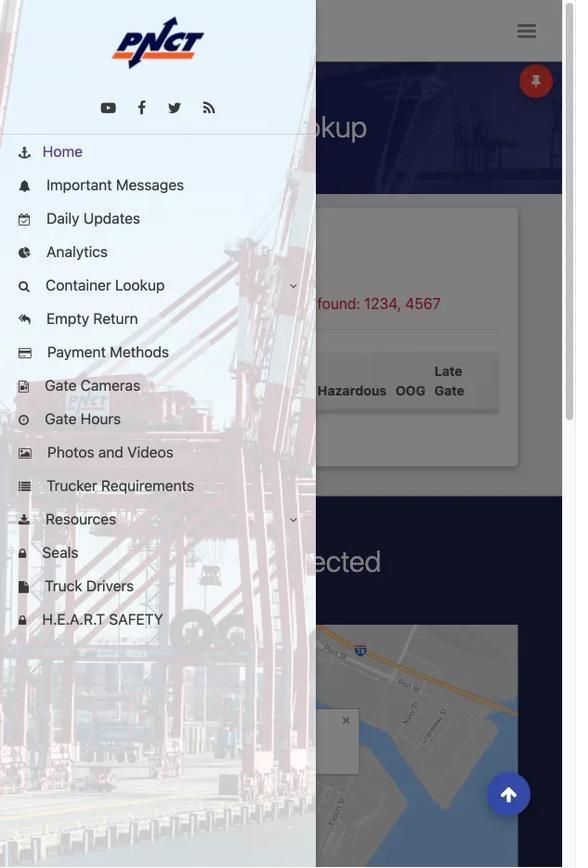 Task type: describe. For each thing, give the bounding box(es) containing it.
stay connected
[[181, 543, 381, 578]]

important
[[46, 176, 112, 194]]

click here for new search
[[93, 242, 282, 261]]

daily
[[46, 210, 80, 227]]

booking
[[67, 363, 119, 379]]

download image
[[19, 515, 30, 527]]

name
[[227, 383, 265, 398]]

h.e.a.r.t safety
[[38, 611, 163, 629]]

late
[[435, 363, 463, 379]]

the
[[70, 294, 96, 312]]

empty return link
[[0, 302, 316, 335]]

messages
[[116, 176, 184, 194]]

new
[[194, 242, 227, 261]]

click
[[93, 242, 129, 261]]

file movie o image
[[19, 381, 29, 393]]

daily updates
[[43, 210, 140, 227]]

list image
[[19, 482, 30, 494]]

twitter image
[[168, 101, 182, 116]]

number
[[67, 383, 119, 398]]

payment
[[47, 343, 106, 361]]

requirements
[[101, 477, 194, 495]]

the following bookings could not be found: 1234, 4567
[[70, 294, 441, 312]]

pie chart image
[[19, 248, 30, 260]]

analytics
[[43, 243, 108, 261]]

clock o image
[[19, 415, 29, 427]]

booking number
[[67, 363, 119, 398]]

stay
[[181, 543, 236, 578]]

bell image
[[19, 181, 30, 193]]

truck drivers
[[41, 578, 134, 595]]

empty
[[46, 310, 89, 328]]

hours
[[81, 410, 121, 428]]

analytics link
[[0, 235, 316, 269]]

gate for gate cameras
[[45, 377, 77, 394]]

seals link
[[0, 536, 316, 570]]

container lookup link
[[0, 269, 316, 302]]

empty return
[[43, 310, 138, 328]]

vessel
[[227, 363, 269, 379]]

photo image
[[19, 448, 31, 460]]

trucker requirements link
[[0, 469, 316, 503]]

lookup for container lookup
[[115, 276, 165, 294]]

seals
[[38, 544, 78, 562]]

photos
[[47, 444, 94, 461]]

4567
[[405, 294, 441, 312]]

search image for click here for new search
[[70, 244, 85, 260]]

rss image
[[203, 101, 215, 116]]

angle down image for container lookup
[[290, 281, 297, 293]]

oog
[[396, 383, 426, 398]]

videos
[[127, 444, 173, 461]]

gate inside hazardous oog late gate
[[435, 383, 465, 398]]

important messages
[[43, 176, 184, 194]]

photos and videos
[[43, 444, 173, 461]]

updates
[[83, 210, 140, 227]]

calendar check o image
[[19, 214, 30, 226]]



Task type: locate. For each thing, give the bounding box(es) containing it.
angle down image
[[290, 281, 297, 293], [290, 515, 297, 527]]

lock image
[[19, 616, 26, 628]]

angle down image up 'stay connected'
[[290, 515, 297, 527]]

not
[[271, 294, 293, 312]]

return
[[93, 310, 138, 328]]

container lookup
[[42, 276, 165, 294]]

hazardous
[[318, 383, 387, 398]]

1 horizontal spatial lookup
[[274, 109, 367, 144]]

gate cameras link
[[0, 369, 316, 402]]

gate down payment at top
[[45, 377, 77, 394]]

drivers
[[86, 578, 134, 595]]

methods
[[110, 343, 169, 361]]

gate hours link
[[0, 402, 316, 436]]

lookup up following
[[115, 276, 165, 294]]

gate
[[45, 377, 77, 394], [435, 383, 465, 398], [45, 410, 77, 428]]

for
[[169, 242, 190, 261]]

h.e.a.r.t
[[42, 611, 105, 629]]

1234,
[[364, 294, 401, 312]]

lookup right quick
[[274, 109, 367, 144]]

1 vertical spatial angle down image
[[290, 515, 297, 527]]

bookings
[[164, 294, 226, 312]]

resources link
[[0, 503, 316, 536]]

photos and videos link
[[0, 436, 316, 469]]

search image for container lookup
[[19, 281, 30, 293]]

and
[[98, 444, 123, 461]]

gate for gate hours
[[45, 410, 77, 428]]

here
[[133, 242, 165, 261]]

0 vertical spatial lookup
[[274, 109, 367, 144]]

gate inside gate cameras link
[[45, 377, 77, 394]]

gate hours
[[41, 410, 121, 428]]

resources
[[42, 511, 116, 528]]

anchor image
[[19, 147, 30, 159]]

lock image
[[19, 549, 26, 561]]

could
[[229, 294, 267, 312]]

quick lookup
[[195, 109, 367, 144]]

hazardous oog late gate
[[318, 363, 465, 398]]

lookup for quick lookup
[[274, 109, 367, 144]]

gate up photos
[[45, 410, 77, 428]]

file image
[[19, 582, 29, 594]]

home link
[[0, 135, 316, 168]]

connected
[[243, 543, 381, 578]]

payment methods
[[43, 343, 169, 361]]

reply all image
[[19, 315, 30, 326]]

angle down image inside container lookup link
[[290, 281, 297, 293]]

lookup
[[274, 109, 367, 144], [115, 276, 165, 294]]

search image inside container lookup link
[[19, 281, 30, 293]]

0 horizontal spatial lookup
[[115, 276, 165, 294]]

cameras
[[81, 377, 140, 394]]

angle down image inside resources link
[[290, 515, 297, 527]]

be
[[296, 294, 313, 312]]

daily updates link
[[0, 202, 316, 235]]

found:
[[317, 294, 360, 312]]

quick
[[195, 109, 268, 144]]

1 horizontal spatial search image
[[70, 244, 85, 260]]

1 vertical spatial search image
[[19, 281, 30, 293]]

1 vertical spatial lookup
[[115, 276, 165, 294]]

truck drivers link
[[0, 570, 316, 603]]

trucker
[[46, 477, 97, 495]]

0 vertical spatial search image
[[70, 244, 85, 260]]

search image left click
[[70, 244, 85, 260]]

ssco
[[182, 383, 219, 398]]

facebook image
[[138, 101, 146, 116]]

angle down image for resources
[[290, 515, 297, 527]]

1 angle down image from the top
[[290, 281, 297, 293]]

search image
[[70, 244, 85, 260], [19, 281, 30, 293]]

important messages link
[[0, 168, 316, 202]]

truck
[[45, 578, 82, 595]]

container
[[46, 276, 111, 294]]

gate cameras
[[41, 377, 140, 394]]

credit card image
[[19, 348, 31, 360]]

youtube play image
[[101, 101, 116, 116]]

ssco vessel name
[[182, 363, 269, 398]]

2 angle down image from the top
[[290, 515, 297, 527]]

click here for new search link
[[63, 242, 500, 261]]

home
[[43, 143, 83, 160]]

search
[[231, 242, 282, 261]]

gate down late
[[435, 383, 465, 398]]

gate inside gate hours link
[[45, 410, 77, 428]]

angle down image up "be"
[[290, 281, 297, 293]]

following
[[100, 294, 160, 312]]

trucker requirements
[[43, 477, 194, 495]]

safety
[[109, 611, 163, 629]]

0 horizontal spatial search image
[[19, 281, 30, 293]]

payment methods link
[[0, 335, 316, 369]]

search image down pie chart icon
[[19, 281, 30, 293]]

h.e.a.r.t safety link
[[0, 603, 316, 637]]

0 vertical spatial angle down image
[[290, 281, 297, 293]]



Task type: vqa. For each thing, say whether or not it's contained in the screenshot.
'clock o' Image
yes



